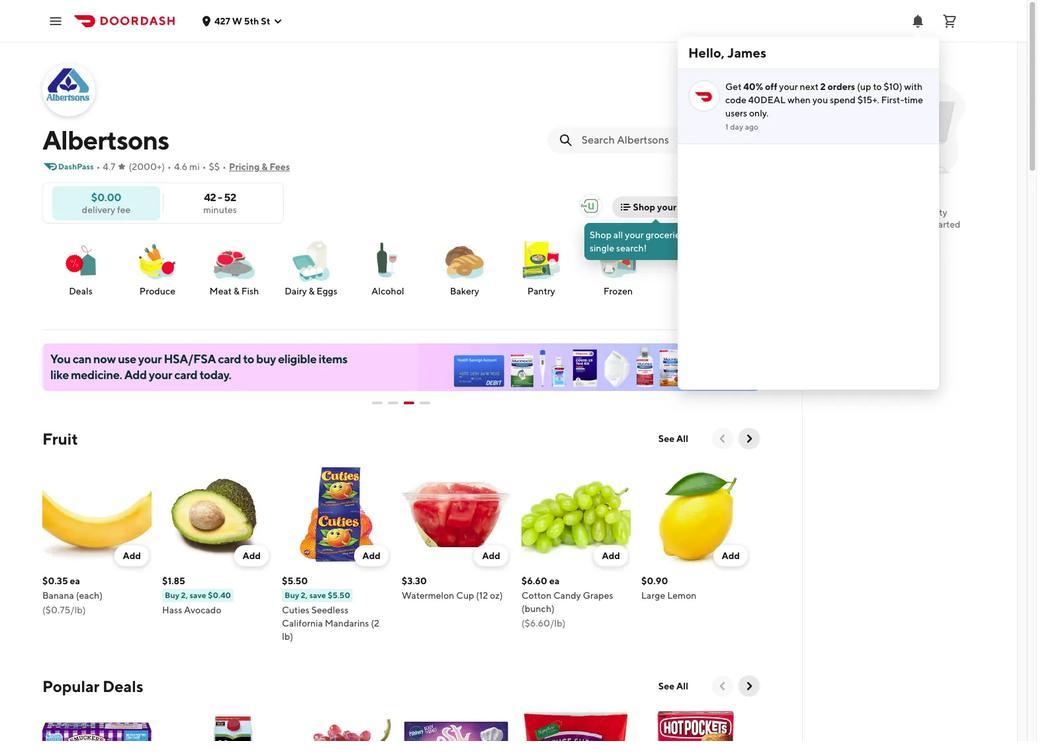 Task type: locate. For each thing, give the bounding box(es) containing it.
w
[[232, 16, 242, 26]]

1 see all from the top
[[659, 434, 689, 444]]

1 horizontal spatial save
[[309, 591, 326, 601]]

2 save from the left
[[309, 591, 326, 601]]

2 vertical spatial to
[[243, 352, 254, 366]]

see left previous button of carousel icon
[[659, 434, 675, 444]]

$5.50 buy 2, save $5.50 cuties seedless california mandarins (2 lb)
[[282, 576, 379, 642]]

2, inside $5.50 buy 2, save $5.50 cuties seedless california mandarins (2 lb)
[[301, 591, 308, 601]]

0 vertical spatial all
[[677, 434, 689, 444]]

ea right $0.35
[[70, 576, 80, 587]]

2
[[821, 81, 826, 92]]

& left the eggs
[[309, 286, 315, 297]]

1 all from the top
[[677, 434, 689, 444]]

1 2, from the left
[[181, 591, 188, 601]]

you
[[813, 95, 828, 105]]

2 horizontal spatial to
[[905, 219, 913, 230]]

• right mi
[[202, 162, 206, 172]]

card down hsa/fsa
[[174, 368, 197, 382]]

card up today. on the left
[[218, 352, 241, 366]]

0 horizontal spatial ea
[[70, 576, 80, 587]]

1 buy from the left
[[165, 591, 179, 601]]

to right (up
[[873, 81, 882, 92]]

1 horizontal spatial buy
[[285, 591, 299, 601]]

$5.50 up "seedless" in the bottom of the page
[[328, 591, 350, 601]]

shop inside shop all your groceries in a single search!
[[590, 230, 612, 240]]

0 vertical spatial items
[[880, 219, 903, 230]]

0 horizontal spatial to
[[243, 352, 254, 366]]

42
[[204, 191, 216, 204]]

0 horizontal spatial 2,
[[181, 591, 188, 601]]

$0.40
[[208, 591, 231, 601]]

0 vertical spatial see all
[[659, 434, 689, 444]]

save
[[190, 591, 206, 601], [309, 591, 326, 601]]

eligible
[[278, 352, 317, 366]]

0 items, open order cart image
[[942, 13, 958, 29]]

1 vertical spatial to
[[905, 219, 913, 230]]

fruit
[[42, 430, 78, 448]]

buy inside $5.50 buy 2, save $5.50 cuties seedless california mandarins (2 lb)
[[285, 591, 299, 601]]

shop up shop all your groceries in a single search!
[[633, 202, 656, 213]]

in
[[686, 230, 694, 240]]

add for $0.35 ea
[[123, 551, 141, 561]]

see left previous button of carousel image
[[659, 681, 675, 692]]

1 horizontal spatial items
[[880, 219, 903, 230]]

2 horizontal spatial &
[[309, 286, 315, 297]]

0 vertical spatial $5.50
[[282, 576, 308, 587]]

previous button of carousel image
[[716, 432, 730, 446]]

0 vertical spatial to
[[873, 81, 882, 92]]

1 vertical spatial see all link
[[651, 676, 697, 697]]

mi
[[189, 162, 200, 172]]

Search Albertsons search field
[[582, 133, 747, 148]]

shop for shop all your groceries in a single search!
[[590, 230, 612, 240]]

hass avocado image
[[162, 460, 271, 569]]

add
[[860, 219, 878, 230], [124, 368, 147, 382], [123, 551, 141, 561], [243, 551, 261, 561], [362, 551, 381, 561], [482, 551, 501, 561], [602, 551, 620, 561], [722, 551, 740, 561]]

0 horizontal spatial $5.50
[[282, 576, 308, 587]]

shop up single
[[590, 230, 612, 240]]

spend
[[830, 95, 856, 105]]

buy up cuties
[[285, 591, 299, 601]]

save up "seedless" in the bottom of the page
[[309, 591, 326, 601]]

2,
[[181, 591, 188, 601], [301, 591, 308, 601]]

grapes
[[583, 591, 614, 601]]

0 horizontal spatial save
[[190, 591, 206, 601]]

2 see all from the top
[[659, 681, 689, 692]]

california
[[282, 618, 323, 629]]

to inside your cart is empty add items to get started
[[905, 219, 913, 230]]

ea inside $6.60 ea cotton candy grapes (bunch) ($6.60/lb)
[[549, 576, 560, 587]]

to left the get
[[905, 219, 913, 230]]

1 ea from the left
[[70, 576, 80, 587]]

0 horizontal spatial items
[[319, 352, 348, 366]]

4.7
[[103, 162, 116, 172]]

bakery image
[[441, 237, 489, 285]]

2, for $1.85
[[181, 591, 188, 601]]

see all left previous button of carousel image
[[659, 681, 689, 692]]

see all for fruit
[[659, 434, 689, 444]]

0 horizontal spatial shop
[[590, 230, 612, 240]]

1 vertical spatial items
[[319, 352, 348, 366]]

code
[[726, 95, 747, 105]]

pricing & fees button
[[229, 156, 290, 177]]

dashpass
[[58, 162, 94, 171]]

st
[[261, 16, 270, 26]]

(up
[[857, 81, 872, 92]]

& left fees
[[262, 162, 268, 172]]

2, inside $1.85 buy 2, save $0.40 hass avocado
[[181, 591, 188, 601]]

first-
[[882, 95, 905, 105]]

to left buy
[[243, 352, 254, 366]]

your inside shop all your groceries in a single search!
[[625, 230, 644, 240]]

all
[[614, 230, 623, 240]]

& inside 'link'
[[234, 286, 240, 297]]

see
[[659, 434, 675, 444], [659, 681, 675, 692]]

• left "4.7"
[[96, 162, 100, 172]]

ea up candy
[[549, 576, 560, 587]]

& left fish
[[234, 286, 240, 297]]

fish
[[241, 286, 259, 297]]

orders
[[828, 81, 856, 92]]

• 4.6 mi • $$ • pricing & fees
[[168, 162, 290, 172]]

1 vertical spatial see all
[[659, 681, 689, 692]]

items right eligible
[[319, 352, 348, 366]]

1 vertical spatial see
[[659, 681, 675, 692]]

1 save from the left
[[190, 591, 206, 601]]

buy for $5.50
[[285, 591, 299, 601]]

$0.35 ea banana (each) ($0.75/lb)
[[42, 576, 103, 616]]

shop for shop your list
[[633, 202, 656, 213]]

4.6
[[174, 162, 188, 172]]

empty
[[921, 207, 948, 218]]

previous button of carousel image
[[716, 680, 730, 693]]

• left 4.6
[[168, 162, 171, 172]]

banana
[[42, 591, 74, 601]]

your up search!
[[625, 230, 644, 240]]

1 • from the left
[[96, 162, 100, 172]]

your down hsa/fsa
[[149, 368, 172, 382]]

off
[[765, 81, 778, 92]]

1 horizontal spatial to
[[873, 81, 882, 92]]

$15+.
[[858, 95, 880, 105]]

with
[[905, 81, 923, 92]]

$$
[[209, 162, 220, 172]]

to
[[873, 81, 882, 92], [905, 219, 913, 230], [243, 352, 254, 366]]

0 horizontal spatial &
[[234, 286, 240, 297]]

1 see all link from the top
[[651, 428, 697, 450]]

2 see from the top
[[659, 681, 675, 692]]

1 vertical spatial shop
[[590, 230, 612, 240]]

banana (each) image
[[42, 460, 152, 569]]

0 horizontal spatial buy
[[165, 591, 179, 601]]

your up when
[[780, 81, 798, 92]]

save inside $1.85 buy 2, save $0.40 hass avocado
[[190, 591, 206, 601]]

hello, james
[[689, 45, 767, 60]]

1 see from the top
[[659, 434, 675, 444]]

2, down $1.85
[[181, 591, 188, 601]]

meat & fish image
[[211, 237, 258, 285]]

1 horizontal spatial 2,
[[301, 591, 308, 601]]

candy
[[554, 591, 581, 601]]

cuties seedless california mandarins (2 lb) image
[[282, 460, 391, 569]]

dairy & eggs
[[285, 286, 338, 297]]

5th
[[244, 16, 259, 26]]

deals link
[[48, 237, 114, 298]]

your
[[873, 207, 892, 218]]

popular
[[42, 677, 100, 696]]

items
[[880, 219, 903, 230], [319, 352, 348, 366]]

all for popular deals
[[677, 681, 689, 692]]

• right the $$
[[223, 162, 226, 172]]

add for $1.85
[[243, 551, 261, 561]]

your left list
[[658, 202, 677, 213]]

2 buy from the left
[[285, 591, 299, 601]]

$10)
[[884, 81, 903, 92]]

save inside $5.50 buy 2, save $5.50 cuties seedless california mandarins (2 lb)
[[309, 591, 326, 601]]

ea for $6.60 ea
[[549, 576, 560, 587]]

see all link for fruit
[[651, 428, 697, 450]]

fee
[[117, 204, 131, 215]]

buy down $1.85
[[165, 591, 179, 601]]

lb)
[[282, 632, 293, 642]]

is
[[913, 207, 919, 218]]

card
[[218, 352, 241, 366], [174, 368, 197, 382]]

see all left previous button of carousel icon
[[659, 434, 689, 444]]

0 vertical spatial shop
[[633, 202, 656, 213]]

see all link left previous button of carousel image
[[651, 676, 697, 697]]

1 horizontal spatial ea
[[549, 576, 560, 587]]

to inside you can now use your hsa/fsa card to buy eligible items like medicine. add your card today.
[[243, 352, 254, 366]]

shop inside button
[[633, 202, 656, 213]]

2 ea from the left
[[549, 576, 560, 587]]

1 horizontal spatial deals
[[103, 677, 143, 696]]

$0.90 large lemon
[[642, 576, 697, 601]]

($0.75/lb)
[[42, 605, 86, 616]]

deals
[[69, 286, 93, 297], [103, 677, 143, 696]]

medicine.
[[71, 368, 122, 382]]

(up to $10) with code 40deal when you spend $15+. first-time users only.
[[726, 81, 924, 119]]

deals down deals image at the top
[[69, 286, 93, 297]]

alcohol
[[372, 286, 404, 297]]

frozen
[[604, 286, 633, 297]]

your cart is empty add items to get started
[[860, 207, 961, 230]]

shop
[[633, 202, 656, 213], [590, 230, 612, 240]]

buy inside $1.85 buy 2, save $0.40 hass avocado
[[165, 591, 179, 601]]

like
[[50, 368, 69, 382]]

james
[[728, 45, 767, 60]]

0 vertical spatial see
[[659, 434, 675, 444]]

2 2, from the left
[[301, 591, 308, 601]]

1 vertical spatial deals
[[103, 677, 143, 696]]

save up avocado
[[190, 591, 206, 601]]

you
[[50, 352, 71, 366]]

all left previous button of carousel icon
[[677, 434, 689, 444]]

(bunch)
[[522, 604, 555, 614]]

ea inside $0.35 ea banana (each) ($0.75/lb)
[[70, 576, 80, 587]]

a
[[696, 230, 701, 240]]

2 see all link from the top
[[651, 676, 697, 697]]

deals right "popular"
[[103, 677, 143, 696]]

•
[[96, 162, 100, 172], [168, 162, 171, 172], [202, 162, 206, 172], [223, 162, 226, 172]]

see for fruit
[[659, 434, 675, 444]]

$0.00
[[91, 191, 121, 204]]

1 vertical spatial $5.50
[[328, 591, 350, 601]]

2, for $5.50
[[301, 591, 308, 601]]

427
[[215, 16, 230, 26]]

0 vertical spatial see all link
[[651, 428, 697, 450]]

see all link left previous button of carousel icon
[[651, 428, 697, 450]]

1 vertical spatial card
[[174, 368, 197, 382]]

1 horizontal spatial card
[[218, 352, 241, 366]]

1 horizontal spatial shop
[[633, 202, 656, 213]]

0 horizontal spatial deals
[[69, 286, 93, 297]]

1 vertical spatial all
[[677, 681, 689, 692]]

when
[[788, 95, 811, 105]]

2 all from the top
[[677, 681, 689, 692]]

2, up cuties
[[301, 591, 308, 601]]

buy
[[165, 591, 179, 601], [285, 591, 299, 601]]

all
[[677, 434, 689, 444], [677, 681, 689, 692]]

buy for $1.85
[[165, 591, 179, 601]]

dairy & eggs image
[[287, 237, 335, 285]]

all left previous button of carousel image
[[677, 681, 689, 692]]

$5.50 up cuties
[[282, 576, 308, 587]]

cotton candy grapes (bunch) image
[[522, 460, 631, 569]]

next
[[800, 81, 819, 92]]

$3.30 watermelon cup (12 oz)
[[402, 576, 503, 601]]

add inside your cart is empty add items to get started
[[860, 219, 878, 230]]

items down 'your'
[[880, 219, 903, 230]]

drinks image
[[671, 237, 719, 285]]



Task type: describe. For each thing, give the bounding box(es) containing it.
pricing
[[229, 162, 260, 172]]

items inside you can now use your hsa/fsa card to buy eligible items like medicine. add your card today.
[[319, 352, 348, 366]]

only.
[[749, 108, 769, 119]]

alcohol link
[[355, 237, 421, 298]]

fruit link
[[42, 428, 78, 450]]

search!
[[616, 243, 647, 254]]

time
[[905, 95, 924, 105]]

3 • from the left
[[202, 162, 206, 172]]

cup
[[456, 591, 474, 601]]

bakery link
[[432, 237, 498, 298]]

$1.85 buy 2, save $0.40 hass avocado
[[162, 576, 231, 616]]

save for seedless
[[309, 591, 326, 601]]

frozen image
[[595, 237, 642, 285]]

frozen link
[[585, 237, 652, 298]]

minutes
[[203, 204, 237, 215]]

albertsons
[[42, 124, 169, 156]]

2 • from the left
[[168, 162, 171, 172]]

oz)
[[490, 591, 503, 601]]

52
[[224, 191, 236, 204]]

0 vertical spatial deals
[[69, 286, 93, 297]]

large lemon image
[[642, 460, 751, 569]]

$6.60 ea cotton candy grapes (bunch) ($6.60/lb)
[[522, 576, 614, 629]]

you can now use your hsa/fsa card to buy eligible items like medicine. add your card today.
[[50, 352, 348, 382]]

large
[[642, 591, 666, 601]]

use
[[118, 352, 136, 366]]

($6.60/lb)
[[522, 618, 566, 629]]

dairy & eggs link
[[278, 237, 344, 298]]

to inside (up to $10) with code 40deal when you spend $15+. first-time users only.
[[873, 81, 882, 92]]

ago
[[745, 122, 759, 132]]

$0.35
[[42, 576, 68, 587]]

1 horizontal spatial &
[[262, 162, 268, 172]]

42 - 52 minutes
[[203, 191, 237, 215]]

see all link for popular deals
[[651, 676, 697, 697]]

meat & fish
[[210, 286, 259, 297]]

next button of carousel image
[[743, 432, 756, 446]]

add for $6.60 ea
[[602, 551, 620, 561]]

get
[[915, 219, 929, 230]]

today.
[[200, 368, 231, 382]]

shop all your groceries in a single search! tooltip
[[585, 219, 728, 260]]

1
[[726, 122, 729, 132]]

fees
[[270, 162, 290, 172]]

now
[[93, 352, 116, 366]]

1 horizontal spatial $5.50
[[328, 591, 350, 601]]

add inside you can now use your hsa/fsa card to buy eligible items like medicine. add your card today.
[[124, 368, 147, 382]]

427 w 5th st
[[215, 16, 270, 26]]

albertsons image
[[44, 65, 94, 115]]

hass
[[162, 605, 182, 616]]

watermelon cup (12 oz) image
[[402, 460, 511, 569]]

add for $5.50
[[362, 551, 381, 561]]

& for meat & fish
[[234, 286, 240, 297]]

pantry link
[[508, 237, 575, 298]]

0 horizontal spatial card
[[174, 368, 197, 382]]

(each)
[[76, 591, 103, 601]]

0 vertical spatial card
[[218, 352, 241, 366]]

$0.00 delivery fee
[[82, 191, 131, 215]]

alcohol image
[[364, 237, 412, 284]]

shop all your groceries in a single search!
[[590, 230, 701, 254]]

eggs
[[317, 286, 338, 297]]

can
[[73, 352, 91, 366]]

$0.90
[[642, 576, 668, 587]]

-
[[218, 191, 222, 204]]

hello,
[[689, 45, 725, 60]]

add for $0.90
[[722, 551, 740, 561]]

1 day ago
[[726, 122, 759, 132]]

cotton
[[522, 591, 552, 601]]

lemon
[[667, 591, 697, 601]]

(2000+)
[[129, 162, 165, 172]]

deals image
[[57, 237, 105, 285]]

mandarins
[[325, 618, 369, 629]]

save for avocado
[[190, 591, 206, 601]]

items inside your cart is empty add items to get started
[[880, 219, 903, 230]]

$3.30
[[402, 576, 427, 587]]

ea for $0.35 ea
[[70, 576, 80, 587]]

empty retail cart image
[[848, 66, 973, 191]]

40%
[[744, 81, 764, 92]]

4 • from the left
[[223, 162, 226, 172]]

meat & fish link
[[201, 237, 267, 298]]

$6.60
[[522, 576, 548, 587]]

see for popular deals
[[659, 681, 675, 692]]

see all for popular deals
[[659, 681, 689, 692]]

logo image
[[580, 195, 602, 217]]

delivery
[[82, 204, 115, 215]]

produce
[[140, 286, 176, 297]]

get 40% off your next 2 orders
[[726, 81, 856, 92]]

(2
[[371, 618, 379, 629]]

watermelon
[[402, 591, 455, 601]]

produce image
[[134, 237, 181, 285]]

& for dairy & eggs
[[309, 286, 315, 297]]

cuties
[[282, 605, 310, 616]]

dairy
[[285, 286, 307, 297]]

shop your list
[[633, 202, 692, 213]]

notification bell image
[[910, 13, 926, 29]]

groceries
[[646, 230, 685, 240]]

started
[[931, 219, 961, 230]]

meat
[[210, 286, 232, 297]]

your inside button
[[658, 202, 677, 213]]

your right use at left
[[138, 352, 162, 366]]

popular deals
[[42, 677, 143, 696]]

pantry image
[[518, 237, 565, 285]]

bakery
[[450, 286, 479, 297]]

day
[[730, 122, 744, 132]]

open menu image
[[48, 13, 64, 29]]

add for $3.30
[[482, 551, 501, 561]]

427 w 5th st button
[[201, 16, 284, 26]]

all for fruit
[[677, 434, 689, 444]]

next button of carousel image
[[743, 680, 756, 693]]

popular deals link
[[42, 676, 143, 697]]

list
[[679, 202, 692, 213]]

produce link
[[124, 237, 191, 298]]

hsa/fsa
[[164, 352, 216, 366]]



Task type: vqa. For each thing, say whether or not it's contained in the screenshot.
THE 4 BAGEL PACKAGE
no



